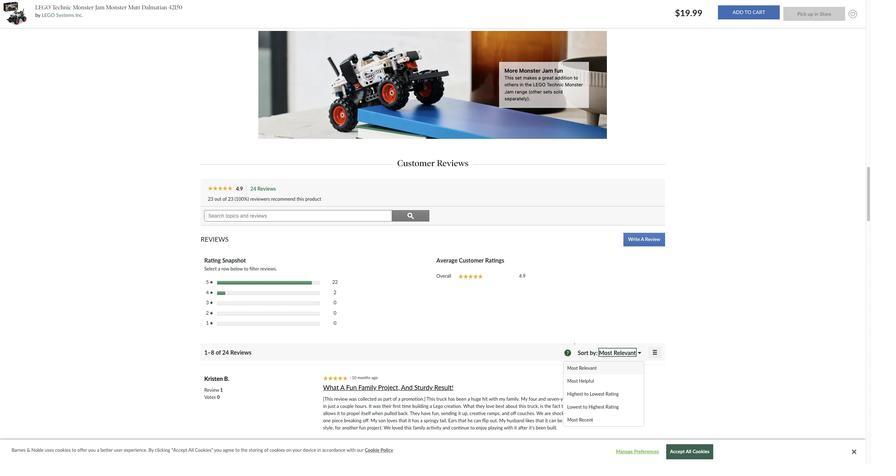 Task type: locate. For each thing, give the bounding box(es) containing it.
manage
[[617, 449, 633, 454]]

0 vertical spatial 2
[[334, 289, 337, 295]]

☆ down 4 ☆
[[210, 301, 213, 304]]

to left filter
[[244, 266, 249, 271]]

that up continue
[[459, 418, 467, 424]]

1–8 of 24 reviews
[[204, 349, 255, 356]]

0 horizontal spatial was
[[349, 396, 357, 402]]

rating up select
[[204, 257, 221, 264]]

overall
[[437, 273, 452, 279]]

Search topics and reviews search region search field
[[201, 206, 433, 225]]

another
[[592, 418, 608, 424], [342, 425, 358, 431]]

the inside alert dialog
[[241, 447, 248, 453]]

most relevant option
[[564, 362, 644, 375]]

0 horizontal spatial 1
[[206, 320, 210, 326]]

✔
[[380, 442, 384, 448]]

1 horizontal spatial highest
[[589, 404, 605, 410]]

was right it
[[373, 403, 381, 409]]

23 left (100%)
[[228, 196, 234, 202]]

relevant inside most relevant option
[[580, 365, 597, 371]]

1 vertical spatial family
[[413, 425, 426, 431]]

in left just
[[323, 403, 327, 409]]

this up couches.
[[519, 403, 527, 409]]

my
[[500, 396, 506, 402]]

family down springy
[[413, 425, 426, 431]]

highest
[[568, 391, 584, 397], [589, 404, 605, 410]]

clicking
[[155, 447, 170, 453]]

0 horizontal spatial their
[[382, 403, 392, 409]]

1 inside review 1 votes 0
[[220, 387, 223, 393]]

cookies left on
[[270, 447, 285, 453]]

1 horizontal spatial relevant
[[614, 349, 636, 356]]

0 vertical spatial been
[[457, 396, 467, 402]]

2 down 3
[[206, 310, 210, 316]]

most recent option
[[564, 413, 644, 426]]

1 horizontal spatial 23
[[228, 196, 234, 202]]

2
[[334, 289, 337, 295], [206, 310, 210, 316]]

1 vertical spatial what
[[464, 403, 475, 409]]

can up built.
[[550, 418, 557, 424]]

☆ inside 5 ☆
[[210, 280, 213, 284]]

you
[[88, 447, 96, 453], [214, 447, 222, 453]]

☆ inside 4 ☆
[[210, 290, 213, 294]]

family down · 10 months ago
[[359, 383, 377, 391]]

0 vertical spatial another
[[592, 418, 608, 424]]

another down holds
[[592, 418, 608, 424]]

0 vertical spatial 24
[[251, 185, 257, 192]]

and
[[401, 383, 413, 391], [539, 396, 546, 402], [502, 411, 510, 416], [443, 425, 450, 431]]

out
[[215, 196, 222, 202]]

☆ inside 2 ☆
[[210, 311, 213, 315]]

of right the storing
[[264, 447, 269, 453]]

24 reviews
[[251, 185, 276, 192]]

we down the "loves"
[[384, 425, 391, 431]]

project,
[[378, 383, 400, 391]]

most inside sort by: most relevant ▼
[[600, 349, 613, 356]]

?
[[565, 349, 572, 356]]

votes
[[204, 394, 216, 400]]

1 vertical spatial in
[[318, 447, 321, 453]]

4.9
[[236, 185, 243, 192], [520, 273, 526, 279]]

0 vertical spatial was
[[349, 396, 357, 402]]

rating inside the "rating snapshot select a row below to filter reviews."
[[204, 257, 221, 264]]

1 vertical spatial the
[[241, 447, 248, 453]]

enjoy
[[476, 425, 487, 431]]

☆ down 5 ☆
[[210, 290, 213, 294]]

1 down 2 ☆
[[206, 320, 210, 326]]

1 horizontal spatial what
[[464, 403, 475, 409]]

0 horizontal spatial the
[[241, 447, 248, 453]]

sturdy
[[415, 383, 433, 391]]

rating for highest to lowest rating
[[606, 391, 619, 397]]

lowest inside option
[[590, 391, 605, 397]]

a down have
[[421, 418, 423, 424]]

1 vertical spatial another
[[342, 425, 358, 431]]

of
[[223, 196, 227, 202], [216, 349, 221, 356], [393, 396, 397, 402], [264, 447, 269, 453]]

lowest up mechanism
[[590, 391, 605, 397]]

review
[[204, 387, 219, 393]]

rating down most helpful option
[[606, 391, 619, 397]]

3 ☆ from the top
[[210, 301, 213, 304]]

ramps,
[[488, 411, 501, 416]]

rating up without
[[606, 404, 619, 410]]

a left row
[[218, 266, 220, 271]]

relevant left ▼
[[614, 349, 636, 356]]

cookie
[[365, 447, 380, 453]]

☆ inside 3 ☆
[[210, 301, 213, 304]]

all right accept
[[686, 449, 692, 454]]

"accept
[[172, 447, 188, 453]]

average customer ratings
[[437, 257, 505, 264]]

to down helpful
[[585, 391, 589, 397]]

highest to lowest rating
[[568, 391, 619, 397]]

2 23 from the left
[[228, 196, 234, 202]]

highest inside highest to lowest rating option
[[568, 391, 584, 397]]

this up 'lowest to highest rating' at right bottom
[[590, 396, 597, 402]]

23 left out
[[208, 196, 214, 202]]

2 up, from the left
[[606, 411, 613, 416]]

rating inside option
[[606, 391, 619, 397]]

with up mechanism
[[598, 396, 607, 402]]

0 vertical spatial the
[[545, 403, 552, 409]]

it
[[571, 403, 574, 409], [337, 411, 340, 416], [459, 411, 461, 416], [590, 411, 593, 416], [408, 418, 411, 424], [546, 418, 548, 424], [515, 425, 517, 431]]

0 horizontal spatial relevant
[[580, 365, 597, 371]]

1 vertical spatial lego
[[42, 12, 55, 18]]

piece
[[332, 418, 343, 424]]

uses
[[45, 447, 54, 453]]

accept
[[671, 449, 685, 454]]

0 vertical spatial what
[[323, 383, 339, 391]]

0 horizontal spatial product
[[306, 196, 322, 202]]

1 horizontal spatial product
[[361, 442, 377, 448]]

it's
[[529, 425, 535, 431]]

0 vertical spatial their
[[608, 396, 618, 402]]

1 horizontal spatial up,
[[606, 411, 613, 416]]

fun inside [this review was collected as part of a promotion.] this truck has been a huge hit with my family. my four and seven-year-old built this with their dad in just a couple hours. it was their first time building a lego creation. what they love best about this truck, is the fact that it has a mechanism that allows it to propel itself when pulled back. they have fun, sending it up, creative ramps, and off couches. we are shocked how well it holds up, without one piece breaking off. my son loves that it has a springy tail, ears that he can flip out. my husband likes that it can be changed into another vehicle style, for another fun project. we loved this family activity and continue to enjoy playing with it after it's been built.
[[359, 425, 366, 431]]

most right by:
[[600, 349, 613, 356]]

most left helpful
[[568, 378, 578, 384]]

with inside the privacy alert dialog
[[347, 447, 356, 453]]

1 vertical spatial 4.9
[[520, 273, 526, 279]]

year-
[[561, 396, 572, 402]]

rating for lowest to highest rating
[[606, 404, 619, 410]]

four
[[529, 396, 538, 402]]

and down tail,
[[443, 425, 450, 431]]

of inside [this review was collected as part of a promotion.] this truck has been a huge hit with my family. my four and seven-year-old built this with their dad in just a couple hours. it was their first time building a lego creation. what they love best about this truck, is the fact that it has a mechanism that allows it to propel itself when pulled back. they have fun, sending it up, creative ramps, and off couches. we are shocked how well it holds up, without one piece breaking off. my son loves that it has a springy tail, ears that he can flip out. my husband likes that it can be changed into another vehicle style, for another fun project. we loved this family activity and continue to enjoy playing with it after it's been built.
[[393, 396, 397, 402]]

23 out of 23 (100%) reviewers recommend this product
[[208, 196, 322, 202]]

0 vertical spatial 1
[[206, 320, 210, 326]]

son
[[379, 418, 386, 424]]

a left "better"
[[97, 447, 99, 453]]

1 horizontal spatial the
[[545, 403, 552, 409]]

1 horizontal spatial 2
[[334, 289, 337, 295]]

0 horizontal spatial up,
[[463, 411, 469, 416]]

add to wishlist image
[[848, 8, 860, 20]]

lowest up how
[[568, 404, 582, 410]]

jam
[[95, 4, 105, 11]]

2 you from the left
[[214, 447, 222, 453]]

lowest to highest rating
[[568, 404, 619, 410]]

been right it's
[[536, 425, 547, 431]]

you right offer
[[88, 447, 96, 453]]

up, up he on the bottom of the page
[[463, 411, 469, 416]]

highest down most helpful
[[568, 391, 584, 397]]

to up the well
[[584, 404, 588, 410]]

has up how
[[575, 403, 582, 409]]

lego
[[35, 4, 51, 11], [42, 12, 55, 18]]

they
[[410, 411, 420, 416]]

1 horizontal spatial has
[[449, 396, 455, 402]]

4 ☆ from the top
[[210, 311, 213, 315]]

0 horizontal spatial monster
[[73, 4, 94, 11]]

preferences
[[635, 449, 660, 454]]

3
[[206, 300, 210, 305]]

monster right jam
[[106, 4, 127, 11]]

first
[[393, 403, 401, 409]]

the right is
[[545, 403, 552, 409]]

1 horizontal spatial 1
[[220, 387, 223, 393]]

1 vertical spatial fun
[[359, 425, 366, 431]]

1 horizontal spatial was
[[373, 403, 381, 409]]

fun
[[346, 383, 357, 391], [359, 425, 366, 431]]

☆ for 5
[[210, 280, 213, 284]]

most recent
[[568, 417, 594, 423]]

most up most helpful
[[568, 365, 578, 371]]

1 horizontal spatial we
[[537, 411, 544, 416]]

24
[[251, 185, 257, 192], [222, 349, 229, 356]]

shocked
[[553, 411, 570, 416]]

mechanism
[[587, 403, 610, 409]]

22
[[333, 279, 338, 285]]

what down huge
[[464, 403, 475, 409]]

row
[[222, 266, 229, 271]]

built
[[579, 396, 588, 402]]

0 horizontal spatial review
[[334, 396, 348, 402]]

0 vertical spatial rating
[[204, 257, 221, 264]]

0 vertical spatial family
[[359, 383, 377, 391]]

0 horizontal spatial highest
[[568, 391, 584, 397]]

lego systems inc. link
[[42, 12, 83, 18]]

☆ for 4
[[210, 290, 213, 294]]

holds
[[594, 411, 605, 416]]

fun down off.
[[359, 425, 366, 431]]

the left the storing
[[241, 447, 248, 453]]

1 vertical spatial has
[[575, 403, 582, 409]]

2 horizontal spatial has
[[575, 403, 582, 409]]

0 vertical spatial we
[[537, 411, 544, 416]]

most
[[600, 349, 613, 356], [568, 365, 578, 371], [568, 378, 578, 384], [568, 417, 578, 423]]

☆ for 2
[[210, 311, 213, 315]]

my up 'project.'
[[371, 418, 378, 424]]

1 horizontal spatial 4.9
[[520, 273, 526, 279]]

1 vertical spatial lowest
[[568, 404, 582, 410]]

lego up by
[[35, 4, 51, 11]]

1 vertical spatial their
[[382, 403, 392, 409]]

0 horizontal spatial we
[[384, 425, 391, 431]]

0 horizontal spatial 23
[[208, 196, 214, 202]]

1 ☆ from the top
[[210, 280, 213, 284]]

you left agree
[[214, 447, 222, 453]]

1 horizontal spatial review
[[646, 236, 661, 242]]

back.
[[398, 411, 409, 416]]

was up the couple
[[349, 396, 357, 402]]

a up the couple
[[341, 383, 345, 391]]

1 vertical spatial 24
[[222, 349, 229, 356]]

0 vertical spatial in
[[323, 403, 327, 409]]

cookies right uses
[[55, 447, 71, 453]]

0 horizontal spatial my
[[371, 418, 378, 424]]

highest up holds
[[589, 404, 605, 410]]

0 vertical spatial relevant
[[614, 349, 636, 356]]

truck,
[[528, 403, 539, 409]]

☆ for 3
[[210, 301, 213, 304]]

recent
[[580, 417, 594, 423]]

1 horizontal spatial in
[[323, 403, 327, 409]]

1 horizontal spatial all
[[686, 449, 692, 454]]

to right agree
[[236, 447, 240, 453]]

most relevant
[[568, 365, 597, 371]]

0 horizontal spatial been
[[457, 396, 467, 402]]

0 horizontal spatial lowest
[[568, 404, 582, 410]]

list
[[204, 386, 223, 401]]

☆ down 2 ☆
[[210, 321, 213, 325]]

1 horizontal spatial cookies
[[270, 447, 285, 453]]

project.
[[367, 425, 383, 431]]

10
[[352, 375, 357, 380]]

most for most helpful
[[568, 378, 578, 384]]

None submit
[[719, 5, 781, 19], [784, 7, 846, 21], [719, 5, 781, 19], [784, 7, 846, 21]]

0 horizontal spatial 4.9
[[236, 185, 243, 192]]

has down they
[[412, 418, 419, 424]]

1
[[206, 320, 210, 326], [220, 387, 223, 393]]

2 vertical spatial rating
[[606, 404, 619, 410]]

privacy alert dialog
[[0, 440, 867, 464]]

the inside [this review was collected as part of a promotion.] this truck has been a huge hit with my family. my four and seven-year-old built this with their dad in just a couple hours. it was their first time building a lego creation. what they love best about this truck, is the fact that it has a mechanism that allows it to propel itself when pulled back. they have fun, sending it up, creative ramps, and off couches. we are shocked how well it holds up, without one piece breaking off. my son loves that it has a springy tail, ears that he can flip out. my husband likes that it can be changed into another vehicle style, for another fun project. we loved this family activity and continue to enjoy playing with it after it's been built.
[[545, 403, 552, 409]]

0 horizontal spatial you
[[88, 447, 96, 453]]

fun down ·
[[346, 383, 357, 391]]

3 ☆
[[206, 300, 213, 305]]

1 horizontal spatial their
[[608, 396, 618, 402]]

lego right by
[[42, 12, 55, 18]]

another down the breaking
[[342, 425, 358, 431]]

can down 'creative'
[[474, 418, 481, 424]]

a up the well
[[584, 403, 586, 409]]

agree
[[223, 447, 234, 453]]

0 vertical spatial review
[[646, 236, 661, 242]]

it down they
[[408, 418, 411, 424]]

1 vertical spatial rating
[[606, 391, 619, 397]]

1 vertical spatial review
[[334, 396, 348, 402]]

2 down the 22
[[334, 289, 337, 295]]

product up search topics and reviews search region search field
[[306, 196, 322, 202]]

0 vertical spatial lowest
[[590, 391, 605, 397]]

by
[[35, 12, 40, 18]]

most for most recent
[[568, 417, 578, 423]]

0 for 1
[[334, 320, 337, 326]]

1 vertical spatial highest
[[589, 404, 605, 410]]

we down is
[[537, 411, 544, 416]]

2 for 2
[[334, 289, 337, 295]]

23
[[208, 196, 214, 202], [228, 196, 234, 202]]

review 1 votes 0
[[204, 387, 223, 400]]

it down old
[[571, 403, 574, 409]]

up, up vehicle
[[606, 411, 613, 416]]

1 horizontal spatial customer
[[459, 257, 484, 264]]

better
[[101, 447, 113, 453]]

0 horizontal spatial cookies
[[55, 447, 71, 453]]

after
[[519, 425, 528, 431]]

0 vertical spatial highest
[[568, 391, 584, 397]]

1 horizontal spatial been
[[536, 425, 547, 431]]

product left ✔
[[361, 442, 377, 448]]

this left cookie
[[352, 442, 360, 448]]

1 horizontal spatial family
[[413, 425, 426, 431]]

1 monster from the left
[[73, 4, 94, 11]]

list containing review
[[204, 386, 223, 401]]

by:
[[590, 349, 598, 356]]

relevant up helpful
[[580, 365, 597, 371]]

1 horizontal spatial fun
[[359, 425, 366, 431]]

monster up inc.
[[73, 4, 94, 11]]

what up [this
[[323, 383, 339, 391]]

1 vertical spatial relevant
[[580, 365, 597, 371]]

0 horizontal spatial another
[[342, 425, 358, 431]]

5 ☆ from the top
[[210, 321, 213, 325]]

to down the couple
[[341, 411, 346, 416]]

ϙ button
[[393, 210, 430, 221]]

0 horizontal spatial can
[[474, 418, 481, 424]]

2 monster from the left
[[106, 4, 127, 11]]

☆ inside the 1 ☆
[[210, 321, 213, 325]]

accept all cookies
[[671, 449, 710, 454]]

0 vertical spatial has
[[449, 396, 455, 402]]

rating
[[204, 257, 221, 264], [606, 391, 619, 397], [606, 404, 619, 410]]

1 cookies from the left
[[55, 447, 71, 453]]

most helpful
[[568, 378, 595, 384]]

1 vertical spatial was
[[373, 403, 381, 409]]

☆☆☆☆☆
[[208, 186, 233, 191], [208, 186, 233, 191], [459, 274, 483, 279], [459, 274, 483, 279], [323, 376, 348, 381], [323, 376, 348, 381]]

their down part
[[382, 403, 392, 409]]

couches.
[[518, 411, 536, 416]]

1 right review
[[220, 387, 223, 393]]

1 horizontal spatial lowest
[[590, 391, 605, 397]]

1 vertical spatial 2
[[206, 310, 210, 316]]

springy
[[424, 418, 439, 424]]

0 horizontal spatial 24
[[222, 349, 229, 356]]

has up creation.
[[449, 396, 455, 402]]

dad
[[619, 396, 627, 402]]

b.
[[224, 375, 230, 382]]

0
[[334, 300, 337, 305], [334, 310, 337, 316], [334, 320, 337, 326], [217, 394, 220, 400]]

offer
[[77, 447, 87, 453]]

most down how
[[568, 417, 578, 423]]

lowest to highest rating option
[[564, 401, 644, 413]]

1 vertical spatial 1
[[220, 387, 223, 393]]

rating inside option
[[606, 404, 619, 410]]

my right out.
[[500, 418, 506, 424]]

0 horizontal spatial 2
[[206, 310, 210, 316]]

1 horizontal spatial you
[[214, 447, 222, 453]]

1 horizontal spatial monster
[[106, 4, 127, 11]]

most helpful option
[[564, 375, 644, 388]]

lego technic monster jam monster mutt dalmatian 42150 image
[[4, 2, 28, 26]]

my left "four"
[[521, 396, 528, 402]]

review up the couple
[[334, 396, 348, 402]]

lowest inside option
[[568, 404, 582, 410]]

1 vertical spatial customer
[[459, 257, 484, 264]]

24 right 1–8
[[222, 349, 229, 356]]

2 ☆ from the top
[[210, 290, 213, 294]]

0 inside review 1 votes 0
[[217, 394, 220, 400]]

has
[[449, 396, 455, 402], [575, 403, 582, 409], [412, 418, 419, 424]]

family.
[[507, 396, 520, 402]]

lowest
[[590, 391, 605, 397], [568, 404, 582, 410]]



Task type: describe. For each thing, give the bounding box(es) containing it.
hit
[[483, 396, 488, 402]]

1 can from the left
[[474, 418, 481, 424]]

user
[[114, 447, 123, 453]]

well
[[581, 411, 589, 416]]

accordance
[[323, 447, 346, 453]]

your
[[293, 447, 302, 453]]

review inside write a review button
[[646, 236, 661, 242]]

collected
[[358, 396, 377, 402]]

activity
[[427, 425, 442, 431]]

0 vertical spatial product
[[306, 196, 322, 202]]

into
[[583, 418, 591, 424]]

1 23 from the left
[[208, 196, 214, 202]]

that down back.
[[399, 418, 407, 424]]

kristen b.
[[204, 375, 230, 382]]

·
[[350, 375, 351, 380]]

it right the well
[[590, 411, 593, 416]]

and up is
[[539, 396, 546, 402]]

highest to lowest rating option
[[564, 388, 644, 401]]

propel
[[347, 411, 360, 416]]

building
[[413, 403, 429, 409]]

2 horizontal spatial my
[[521, 396, 528, 402]]

0 vertical spatial lego
[[35, 4, 51, 11]]

with down husband at the right of page
[[504, 425, 513, 431]]

that up without
[[611, 403, 620, 409]]

device
[[303, 447, 316, 453]]

huge
[[472, 396, 482, 402]]

[this review was collected as part of a promotion.] this truck has been a huge hit with my family. my four and seven-year-old built this with their dad in just a couple hours. it was their first time building a lego creation. what they love best about this truck, is the fact that it has a mechanism that allows it to propel itself when pulled back. they have fun, sending it up, creative ramps, and off couches. we are shocked how well it holds up, without one piece breaking off. my son loves that it has a springy tail, ears that he can flip out. my husband likes that it can be changed into another vehicle style, for another fun project. we loved this family activity and continue to enjoy playing with it after it's been built.
[[323, 396, 630, 431]]

0 for 3
[[334, 300, 337, 305]]

months
[[358, 375, 371, 380]]

couple
[[340, 403, 354, 409]]

it down husband at the right of page
[[515, 425, 517, 431]]

ago
[[372, 375, 378, 380]]

0 vertical spatial 4.9
[[236, 185, 243, 192]]

to left offer
[[72, 447, 76, 453]]

of right 1–8
[[216, 349, 221, 356]]

write a review
[[629, 236, 661, 242]]

rating snapshot select a row below to filter reviews.
[[204, 257, 277, 271]]

sort by: list box
[[563, 361, 645, 427]]

dalmatian
[[142, 4, 167, 11]]

in inside the privacy alert dialog
[[318, 447, 321, 453]]

how
[[571, 411, 580, 416]]

review inside [this review was collected as part of a promotion.] this truck has been a huge hit with my family. my four and seven-year-old built this with their dad in just a couple hours. it was their first time building a lego creation. what they love best about this truck, is the fact that it has a mechanism that allows it to propel itself when pulled back. they have fun, sending it up, creative ramps, and off couches. we are shocked how well it holds up, without one piece breaking off. my son loves that it has a springy tail, ears that he can flip out. my husband likes that it can be changed into another vehicle style, for another fun project. we loved this family activity and continue to enjoy playing with it after it's been built.
[[334, 396, 348, 402]]

[this
[[323, 396, 333, 402]]

1–8 of 24 reviews alert
[[204, 349, 255, 356]]

hours.
[[355, 403, 368, 409]]

a right just
[[337, 403, 339, 409]]

it
[[369, 403, 372, 409]]

2 cookies from the left
[[270, 447, 285, 453]]

1 vertical spatial product
[[361, 442, 377, 448]]

cookies
[[693, 449, 710, 454]]

have
[[421, 411, 431, 416]]

recommends this product ✔ yes
[[323, 442, 392, 448]]

0 horizontal spatial all
[[189, 447, 194, 453]]

average
[[437, 257, 458, 264]]

a inside the "rating snapshot select a row below to filter reviews."
[[218, 266, 220, 271]]

a up first
[[398, 396, 401, 402]]

a inside alert dialog
[[97, 447, 99, 453]]

☆ for 1
[[210, 321, 213, 325]]

sort
[[578, 349, 589, 356]]

for
[[335, 425, 341, 431]]

to inside option
[[584, 404, 588, 410]]

relevant inside sort by: most relevant ▼
[[614, 349, 636, 356]]

1 horizontal spatial my
[[500, 418, 506, 424]]

of inside the privacy alert dialog
[[264, 447, 269, 453]]

in inside [this review was collected as part of a promotion.] this truck has been a huge hit with my family. my four and seven-year-old built this with their dad in just a couple hours. it was their first time building a lego creation. what they love best about this truck, is the fact that it has a mechanism that allows it to propel itself when pulled back. they have fun, sending it up, creative ramps, and off couches. we are shocked how well it holds up, without one piece breaking off. my son loves that it has a springy tail, ears that he can flip out. my husband likes that it can be changed into another vehicle style, for another fun project. we loved this family activity and continue to enjoy playing with it after it's been built.
[[323, 403, 327, 409]]

it down are
[[546, 418, 548, 424]]

to down he on the bottom of the page
[[471, 425, 475, 431]]

style,
[[323, 425, 334, 431]]

0 horizontal spatial has
[[412, 418, 419, 424]]

barnes
[[12, 447, 26, 453]]

0 horizontal spatial family
[[359, 383, 377, 391]]

≡
[[653, 347, 658, 357]]

5 ☆
[[206, 279, 213, 285]]

highest inside lowest to highest rating option
[[589, 404, 605, 410]]

all inside button
[[686, 449, 692, 454]]

mutt
[[128, 4, 140, 11]]

built.
[[548, 425, 558, 431]]

it down creation.
[[459, 411, 461, 416]]

Search topics and reviews text field
[[204, 210, 393, 221]]

inc.
[[76, 12, 83, 18]]

this up search topics and reviews text field
[[297, 196, 304, 202]]

that right likes on the right of page
[[536, 418, 544, 424]]

▼
[[639, 351, 642, 354]]

off.
[[363, 418, 370, 424]]

with up love
[[489, 396, 498, 402]]

4 ☆
[[206, 289, 213, 295]]

sending
[[441, 411, 457, 416]]

fact
[[553, 403, 561, 409]]

allows
[[323, 411, 336, 416]]

a left huge
[[468, 396, 470, 402]]

love
[[486, 403, 495, 409]]

barnes & noble uses cookies to offer you a better user experience. by clicking "accept all cookies" you agree to the storing of cookies on your device in accordance with our cookie policy
[[12, 447, 393, 453]]

flip
[[483, 418, 489, 424]]

just
[[328, 403, 336, 409]]

he
[[468, 418, 473, 424]]

1 horizontal spatial another
[[592, 418, 608, 424]]

technic
[[52, 4, 71, 11]]

and left off
[[502, 411, 510, 416]]

4
[[206, 289, 210, 295]]

creation.
[[445, 403, 462, 409]]

(100%)
[[235, 196, 249, 202]]

itself
[[361, 411, 371, 416]]

best
[[496, 403, 505, 409]]

recommends
[[323, 442, 351, 448]]

0 vertical spatial fun
[[346, 383, 357, 391]]

lego
[[434, 403, 443, 409]]

by
[[149, 447, 154, 453]]

result!
[[435, 383, 454, 391]]

2 can from the left
[[550, 418, 557, 424]]

that down year-
[[562, 403, 570, 409]]

a inside button
[[642, 236, 645, 242]]

1 vertical spatial we
[[384, 425, 391, 431]]

0 vertical spatial customer
[[398, 158, 435, 168]]

it up piece
[[337, 411, 340, 416]]

what inside [this review was collected as part of a promotion.] this truck has been a huge hit with my family. my four and seven-year-old built this with their dad in just a couple hours. it was their first time building a lego creation. what they love best about this truck, is the fact that it has a mechanism that allows it to propel itself when pulled back. they have fun, sending it up, creative ramps, and off couches. we are shocked how well it holds up, without one piece breaking off. my son loves that it has a springy tail, ears that he can flip out. my husband likes that it can be changed into another vehicle style, for another fun project. we loved this family activity and continue to enjoy playing with it after it's been built.
[[464, 403, 475, 409]]

family inside [this review was collected as part of a promotion.] this truck has been a huge hit with my family. my four and seven-year-old built this with their dad in just a couple hours. it was their first time building a lego creation. what they love best about this truck, is the fact that it has a mechanism that allows it to propel itself when pulled back. they have fun, sending it up, creative ramps, and off couches. we are shocked how well it holds up, without one piece breaking off. my son loves that it has a springy tail, ears that he can flip out. my husband likes that it can be changed into another vehicle style, for another fun project. we loved this family activity and continue to enjoy playing with it after it's been built.
[[413, 425, 426, 431]]

to inside the "rating snapshot select a row below to filter reviews."
[[244, 266, 249, 271]]

1–8
[[204, 349, 214, 356]]

2 for 2 ☆
[[206, 310, 210, 316]]

reviews.
[[260, 266, 277, 271]]

write a review button
[[624, 233, 666, 246]]

write
[[629, 236, 641, 242]]

? button
[[565, 349, 572, 357]]

storing
[[249, 447, 263, 453]]

1 you from the left
[[88, 447, 96, 453]]

1 vertical spatial been
[[536, 425, 547, 431]]

this right 'loved' at the left of page
[[405, 425, 412, 431]]

0 for 2
[[334, 310, 337, 316]]

pulled
[[385, 411, 397, 416]]

this
[[427, 396, 436, 402]]

snapshot
[[222, 257, 246, 264]]

0 horizontal spatial what
[[323, 383, 339, 391]]

lego technic monster jam monster mutt dalmatian 42150 by lego systems inc.
[[35, 4, 182, 18]]

$19.99
[[676, 8, 705, 18]]

of right out
[[223, 196, 227, 202]]

1 ☆
[[206, 320, 213, 326]]

experience.
[[124, 447, 147, 453]]

a down this
[[430, 403, 432, 409]]

1 up, from the left
[[463, 411, 469, 416]]

and up promotion.]
[[401, 383, 413, 391]]

24 reviews link
[[250, 184, 280, 193]]

to inside option
[[585, 391, 589, 397]]

yes
[[385, 442, 392, 448]]

helpful
[[580, 378, 595, 384]]

out.
[[490, 418, 498, 424]]

most for most relevant
[[568, 365, 578, 371]]

old
[[572, 396, 578, 402]]

fun,
[[432, 411, 440, 416]]



Task type: vqa. For each thing, say whether or not it's contained in the screenshot.
Now Only $79.99 NOOK GlowLight 4e
no



